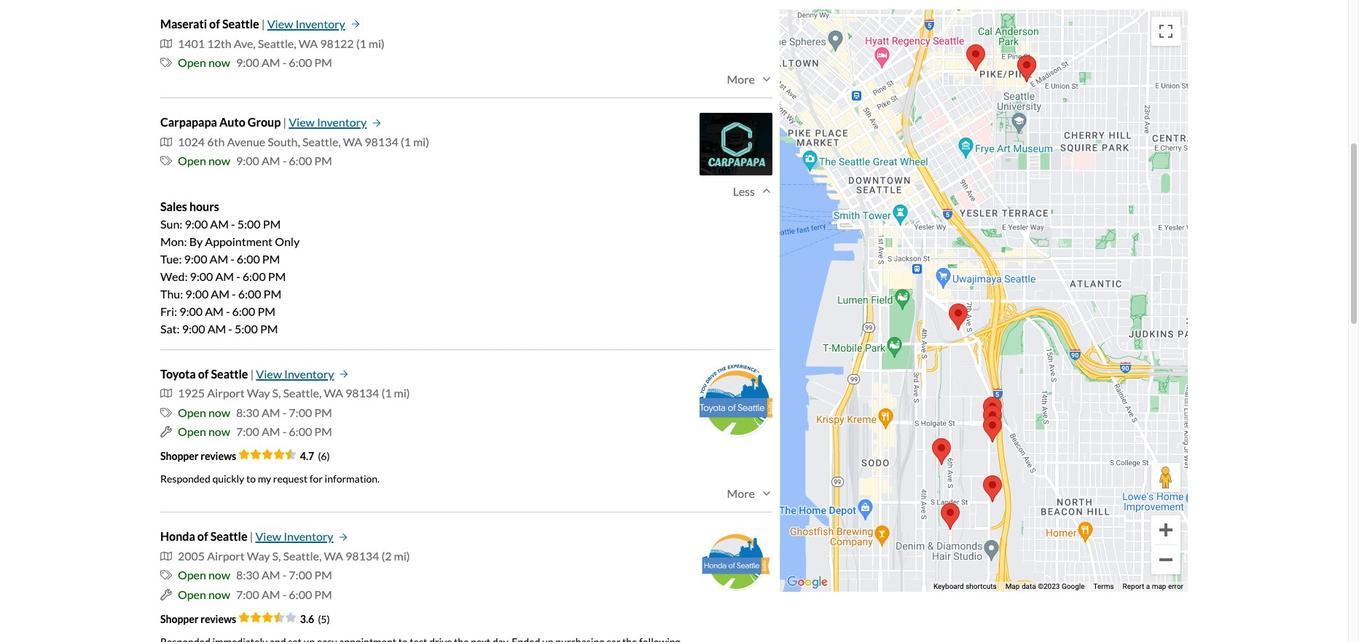 Task type: vqa. For each thing, say whether or not it's contained in the screenshot.
data
yes



Task type: locate. For each thing, give the bounding box(es) containing it.
tags image
[[160, 57, 172, 69], [160, 570, 172, 582]]

0 vertical spatial (1
[[356, 36, 366, 50]]

s,
[[272, 386, 281, 400], [272, 549, 281, 563]]

view inventory link up the 2005 airport way s, seattle, wa 98134         (2 mi)
[[255, 528, 348, 547]]

98134 for 1024 6th avenue south, seattle, wa 98134         (1 mi)
[[365, 135, 398, 149]]

(2
[[381, 549, 392, 563]]

open now 7:00 am - 6:00 pm down the 2005 airport way s, seattle, wa 98134         (2 mi)
[[178, 588, 332, 602]]

1 vertical spatial (1
[[401, 135, 411, 149]]

8:30 down 1925 airport way s, seattle, wa 98134         (1 mi)
[[236, 406, 259, 420]]

tags image
[[160, 155, 172, 167], [160, 407, 172, 419]]

report a map error link
[[1123, 582, 1183, 590]]

1 8:30 from the top
[[236, 406, 259, 420]]

shopper down 2005
[[160, 614, 199, 626]]

1 vertical spatial 98134
[[345, 386, 379, 400]]

1 vertical spatial tags image
[[160, 407, 172, 419]]

carpapapa auto group logo image
[[700, 113, 772, 176]]

now
[[208, 55, 230, 69], [208, 154, 230, 168], [208, 406, 230, 420], [208, 425, 230, 439], [208, 569, 230, 582], [208, 588, 230, 602]]

2 8:30 from the top
[[236, 569, 259, 582]]

view for toyota of seattle |
[[256, 367, 282, 381]]

2 vertical spatial (1
[[381, 386, 392, 400]]

2 open now 8:30 am - 7:00 pm from the top
[[178, 569, 332, 582]]

shopper
[[160, 451, 199, 463], [160, 614, 199, 626]]

view inventory up "1401 12th ave, seattle, wa 98122         (1 mi)"
[[267, 17, 345, 31]]

wa right south,
[[343, 135, 362, 149]]

shopper for 1925 airport way s, seattle, wa 98134         (1 mi)
[[160, 451, 199, 463]]

inventory for toyota of seattle |
[[284, 367, 334, 381]]

open now 9:00 am - 6:00 pm for ave,
[[178, 55, 332, 69]]

seattle up ave,
[[222, 17, 259, 31]]

reviews for 1925
[[201, 451, 236, 463]]

open
[[178, 55, 206, 69], [178, 154, 206, 168], [178, 406, 206, 420], [178, 425, 206, 439], [178, 569, 206, 582], [178, 588, 206, 602]]

1 open now 8:30 am - 7:00 pm from the top
[[178, 406, 332, 420]]

wrench image up responded
[[160, 427, 172, 438]]

0 vertical spatial way
[[247, 386, 270, 400]]

1 vertical spatial more
[[727, 487, 755, 501]]

inventory for maserati of seattle |
[[295, 17, 345, 31]]

3 now from the top
[[208, 406, 230, 420]]

2 s, from the top
[[272, 549, 281, 563]]

more left angle down icon
[[727, 72, 755, 86]]

avenue
[[227, 135, 265, 149]]

1 vertical spatial reviews
[[201, 614, 236, 626]]

map image down toyota on the bottom of page
[[160, 388, 172, 400]]

0 vertical spatial airport
[[207, 386, 245, 400]]

seattle, right ave,
[[258, 36, 296, 50]]

wa left (2 on the left of the page
[[324, 549, 343, 563]]

| up the 2005 airport way s, seattle, wa 98134         (2 mi)
[[250, 530, 253, 544]]

open for tags image for open now 9:00 am - 6:00 pm
[[178, 154, 206, 168]]

request
[[273, 473, 308, 486]]

1 tags image from the top
[[160, 57, 172, 69]]

reviews
[[201, 451, 236, 463], [201, 614, 236, 626]]

4 open from the top
[[178, 425, 206, 439]]

1 vertical spatial 8:30
[[236, 569, 259, 582]]

2 open now 9:00 am - 6:00 pm from the top
[[178, 154, 332, 168]]

view inventory for honda of seattle |
[[255, 530, 333, 544]]

arrow right image for (2
[[339, 533, 348, 542]]

mi)
[[369, 36, 385, 50], [413, 135, 429, 149], [394, 386, 410, 400], [394, 549, 410, 563]]

1 open now 7:00 am - 6:00 pm from the top
[[178, 425, 332, 439]]

wrench image down honda
[[160, 589, 172, 601]]

0 vertical spatial open now 8:30 am - 7:00 pm
[[178, 406, 332, 420]]

1 horizontal spatial (1
[[381, 386, 392, 400]]

tue:
[[160, 252, 182, 266]]

view for carpapapa auto group |
[[289, 115, 315, 129]]

2 vertical spatial 98134
[[345, 549, 379, 563]]

1 shopper reviews from the top
[[160, 451, 238, 463]]

shopper reviews down 2005
[[160, 614, 238, 626]]

1 vertical spatial airport
[[207, 549, 245, 563]]

0 vertical spatial map image
[[160, 38, 172, 49]]

| for honda of seattle |
[[250, 530, 253, 544]]

way down toyota of seattle |
[[247, 386, 270, 400]]

reviews for 2005
[[201, 614, 236, 626]]

2 horizontal spatial arrow right image
[[373, 118, 381, 127]]

1 more button from the top
[[727, 72, 772, 86]]

shopper up responded
[[160, 451, 199, 463]]

s, for toyota of seattle |
[[272, 386, 281, 400]]

angle down image
[[761, 74, 772, 85]]

open now 9:00 am - 6:00 pm down avenue
[[178, 154, 332, 168]]

1 map image from the top
[[160, 136, 172, 148]]

1 map image from the top
[[160, 38, 172, 49]]

more button up the carpapapa auto group logo at the top of page
[[727, 72, 772, 86]]

open for tags image for open now 8:30 am - 7:00 pm
[[178, 406, 206, 420]]

map
[[1005, 582, 1020, 590]]

tags image for open now 8:30 am - 7:00 pm
[[160, 407, 172, 419]]

toyota of seattle |
[[160, 367, 254, 381]]

0 vertical spatial shopper reviews
[[160, 451, 238, 463]]

view inventory link for carpapapa auto group |
[[289, 113, 381, 132]]

more button
[[727, 72, 772, 86], [727, 487, 772, 501]]

wa down arrow right image
[[324, 386, 343, 400]]

9:00 right sat:
[[182, 322, 205, 336]]

1 open now 9:00 am - 6:00 pm from the top
[[178, 55, 332, 69]]

6:00
[[289, 55, 312, 69], [289, 154, 312, 168], [237, 252, 260, 266], [243, 270, 266, 283], [238, 287, 261, 301], [232, 305, 255, 318], [289, 425, 312, 439], [289, 588, 312, 602]]

4 now from the top
[[208, 425, 230, 439]]

airport down toyota of seattle |
[[207, 386, 245, 400]]

for
[[309, 473, 323, 486]]

open now 8:30 am - 7:00 pm down 1925 airport way s, seattle, wa 98134         (1 mi)
[[178, 406, 332, 420]]

pm
[[314, 55, 332, 69], [314, 154, 332, 168], [263, 217, 281, 231], [262, 252, 280, 266], [268, 270, 286, 283], [264, 287, 281, 301], [258, 305, 275, 318], [260, 322, 278, 336], [314, 406, 332, 420], [314, 425, 332, 439], [314, 569, 332, 582], [314, 588, 332, 602]]

(1
[[356, 36, 366, 50], [401, 135, 411, 149], [381, 386, 392, 400]]

view inventory up 1024 6th avenue south, seattle, wa 98134         (1 mi)
[[289, 115, 367, 129]]

0 vertical spatial of
[[209, 17, 220, 31]]

0 vertical spatial map image
[[160, 136, 172, 148]]

arrow right image for mi)
[[351, 20, 360, 29]]

terms
[[1093, 582, 1114, 590]]

seattle
[[222, 17, 259, 31], [211, 367, 248, 381], [210, 530, 247, 544]]

1 vertical spatial tags image
[[160, 570, 172, 582]]

|
[[261, 17, 265, 31], [283, 115, 286, 129], [250, 367, 254, 381], [250, 530, 253, 544]]

map image down honda
[[160, 551, 172, 563]]

airport down honda of seattle |
[[207, 549, 245, 563]]

now for tags icon for open now 8:30 am - 7:00 pm
[[208, 569, 230, 582]]

seattle right toyota on the bottom of page
[[211, 367, 248, 381]]

mi) for 1925 airport way s, seattle, wa 98134         (1 mi)
[[394, 386, 410, 400]]

(1 for 1024 6th avenue south, seattle, wa 98134         (1 mi)
[[401, 135, 411, 149]]

open now 8:30 am - 7:00 pm
[[178, 406, 332, 420], [178, 569, 332, 582]]

1 horizontal spatial arrow right image
[[351, 20, 360, 29]]

0 vertical spatial open now 7:00 am - 6:00 pm
[[178, 425, 332, 439]]

1 reviews from the top
[[201, 451, 236, 463]]

view inventory link up 1024 6th avenue south, seattle, wa 98134         (1 mi)
[[289, 113, 381, 132]]

1 way from the top
[[247, 386, 270, 400]]

1 vertical spatial arrow right image
[[373, 118, 381, 127]]

of for honda
[[197, 530, 208, 544]]

arrow right image
[[351, 20, 360, 29], [373, 118, 381, 127], [339, 533, 348, 542]]

inventory up 98122
[[295, 17, 345, 31]]

data
[[1022, 582, 1036, 590]]

9:00
[[236, 55, 259, 69], [236, 154, 259, 168], [185, 217, 208, 231], [184, 252, 207, 266], [190, 270, 213, 283], [185, 287, 209, 301], [179, 305, 203, 318], [182, 322, 205, 336]]

tags image down carpapapa
[[160, 155, 172, 167]]

way down honda of seattle |
[[247, 549, 270, 563]]

of up 2005
[[197, 530, 208, 544]]

1 wrench image from the top
[[160, 427, 172, 438]]

toyota of seattle logo image
[[700, 365, 772, 438]]

1 vertical spatial shopper
[[160, 614, 199, 626]]

open now 9:00 am - 6:00 pm
[[178, 55, 332, 69], [178, 154, 332, 168]]

8:30
[[236, 406, 259, 420], [236, 569, 259, 582]]

9:00 down by
[[184, 252, 207, 266]]

open now 7:00 am - 6:00 pm up to
[[178, 425, 332, 439]]

0 vertical spatial s,
[[272, 386, 281, 400]]

12th
[[207, 36, 231, 50]]

wa left 98122
[[299, 36, 318, 50]]

inventory up 1925 airport way s, seattle, wa 98134         (1 mi)
[[284, 367, 334, 381]]

open for tags icon associated with open now 9:00 am - 6:00 pm
[[178, 55, 206, 69]]

my
[[258, 473, 271, 486]]

0 vertical spatial arrow right image
[[351, 20, 360, 29]]

2 vertical spatial seattle
[[210, 530, 247, 544]]

6 now from the top
[[208, 588, 230, 602]]

wrench image
[[160, 427, 172, 438], [160, 589, 172, 601]]

0 vertical spatial wrench image
[[160, 427, 172, 438]]

1 s, from the top
[[272, 386, 281, 400]]

seattle right honda
[[210, 530, 247, 544]]

mercedes-benz of seattle image
[[983, 415, 1002, 442]]

airport for 1925
[[207, 386, 245, 400]]

view up "1401 12th ave, seattle, wa 98122         (1 mi)"
[[267, 17, 293, 31]]

now for tags image for open now 9:00 am - 6:00 pm
[[208, 154, 230, 168]]

arrow right image for (1
[[373, 118, 381, 127]]

0 vertical spatial shopper
[[160, 451, 199, 463]]

toyota of seattle image
[[983, 396, 1002, 423]]

sat:
[[160, 322, 180, 336]]

9:00 right the wed:
[[190, 270, 213, 283]]

view inventory up the 2005 airport way s, seattle, wa 98134         (2 mi)
[[255, 530, 333, 544]]

1 more from the top
[[727, 72, 755, 86]]

responded quickly to my request for information.
[[160, 473, 380, 486]]

8:30 down the 2005 airport way s, seattle, wa 98134         (2 mi)
[[236, 569, 259, 582]]

| up "1401 12th ave, seattle, wa 98122         (1 mi)"
[[261, 17, 265, 31]]

keyboard
[[933, 582, 964, 590]]

maserati of seattle image
[[1017, 55, 1036, 82]]

2 vertical spatial arrow right image
[[339, 533, 348, 542]]

1 shopper from the top
[[160, 451, 199, 463]]

9:00 right thu:
[[185, 287, 209, 301]]

shopper reviews up responded
[[160, 451, 238, 463]]

mi) for 2005 airport way s, seattle, wa 98134         (2 mi)
[[394, 549, 410, 563]]

adamsgarage / sodo moto image
[[983, 475, 1002, 502]]

1401 12th ave, seattle, wa 98122         (1 mi)
[[178, 36, 385, 50]]

8:30 for honda of seattle
[[236, 569, 259, 582]]

view inventory link for toyota of seattle |
[[256, 365, 349, 384]]

to
[[246, 473, 256, 486]]

map image for 2005 airport way s, seattle, wa 98134         (2 mi)
[[160, 551, 172, 563]]

2 reviews from the top
[[201, 614, 236, 626]]

0 vertical spatial 98134
[[365, 135, 398, 149]]

open now 9:00 am - 6:00 pm down ave,
[[178, 55, 332, 69]]

wed:
[[160, 270, 188, 283]]

1 vertical spatial seattle
[[211, 367, 248, 381]]

reviews down 2005
[[201, 614, 236, 626]]

responded
[[160, 473, 210, 486]]

0 vertical spatial reviews
[[201, 451, 236, 463]]

2 way from the top
[[247, 549, 270, 563]]

0 vertical spatial open now 9:00 am - 6:00 pm
[[178, 55, 332, 69]]

1 airport from the top
[[207, 386, 245, 400]]

5:00
[[237, 217, 261, 231], [235, 322, 258, 336]]

view inventory link up 98122
[[267, 15, 360, 34]]

tags image down toyota on the bottom of page
[[160, 407, 172, 419]]

map image
[[160, 136, 172, 148], [160, 388, 172, 400]]

1 open from the top
[[178, 55, 206, 69]]

1 vertical spatial open now 9:00 am - 6:00 pm
[[178, 154, 332, 168]]

thu:
[[160, 287, 183, 301]]

6 open from the top
[[178, 588, 206, 602]]

airport for 2005
[[207, 549, 245, 563]]

sales hours sun:                     9:00 am - 5:00 pm mon:                     by appointment only tue:                     9:00 am - 6:00 pm wed:                     9:00 am - 6:00 pm thu:                     9:00 am - 6:00 pm fri:                     9:00 am - 6:00 pm sat:                     9:00 am - 5:00 pm
[[160, 200, 300, 336]]

google image
[[783, 573, 831, 592]]

view up the 2005 airport way s, seattle, wa 98134         (2 mi)
[[255, 530, 281, 544]]

more for 1st more button from the bottom of the page
[[727, 487, 755, 501]]

2005
[[178, 549, 205, 563]]

2 now from the top
[[208, 154, 230, 168]]

open now 8:30 am - 7:00 pm down the 2005 airport way s, seattle, wa 98134         (2 mi)
[[178, 569, 332, 582]]

0 vertical spatial 8:30
[[236, 406, 259, 420]]

tags image down honda
[[160, 570, 172, 582]]

seattle for maserati of seattle
[[222, 17, 259, 31]]

auto
[[219, 115, 245, 129]]

1 vertical spatial 5:00
[[235, 322, 258, 336]]

of up 1925
[[198, 367, 209, 381]]

view inventory link up 1925 airport way s, seattle, wa 98134         (1 mi)
[[256, 365, 349, 384]]

map image left 1401
[[160, 38, 172, 49]]

2 shopper reviews from the top
[[160, 614, 238, 626]]

view up 1925 airport way s, seattle, wa 98134         (1 mi)
[[256, 367, 282, 381]]

1 vertical spatial way
[[247, 549, 270, 563]]

now for tags icon associated with open now 9:00 am - 6:00 pm
[[208, 55, 230, 69]]

2005 airport way s, seattle, wa 98134         (2 mi)
[[178, 549, 410, 563]]

map image left 1024
[[160, 136, 172, 148]]

more
[[727, 72, 755, 86], [727, 487, 755, 501]]

2 map image from the top
[[160, 551, 172, 563]]

| for carpapapa auto group |
[[283, 115, 286, 129]]

3.6
[[300, 614, 314, 626]]

5 open from the top
[[178, 569, 206, 582]]

angle up image
[[761, 185, 772, 197]]

98122
[[320, 36, 354, 50]]

view inventory link
[[267, 15, 360, 34], [289, 113, 381, 132], [256, 365, 349, 384], [255, 528, 348, 547]]

1024 6th avenue south, seattle, wa 98134         (1 mi)
[[178, 135, 429, 149]]

98134 for 1925 airport way s, seattle, wa 98134         (1 mi)
[[345, 386, 379, 400]]

view inventory
[[267, 17, 345, 31], [289, 115, 367, 129], [256, 367, 334, 381], [255, 530, 333, 544]]

reviews up quickly
[[201, 451, 236, 463]]

-
[[283, 55, 287, 69], [283, 154, 287, 168], [231, 217, 235, 231], [230, 252, 234, 266], [236, 270, 240, 283], [232, 287, 236, 301], [226, 305, 230, 318], [228, 322, 232, 336], [283, 406, 287, 420], [283, 425, 287, 439], [283, 569, 287, 582], [283, 588, 287, 602]]

| up 1925 airport way s, seattle, wa 98134         (1 mi)
[[250, 367, 254, 381]]

view inventory for carpapapa auto group |
[[289, 115, 367, 129]]

seattle, for honda of seattle |
[[283, 549, 322, 563]]

view inventory up 1925 airport way s, seattle, wa 98134         (1 mi)
[[256, 367, 334, 381]]

1 vertical spatial shopper reviews
[[160, 614, 238, 626]]

more left angle down image
[[727, 487, 755, 501]]

view
[[267, 17, 293, 31], [289, 115, 315, 129], [256, 367, 282, 381], [255, 530, 281, 544]]

am
[[262, 55, 280, 69], [262, 154, 280, 168], [210, 217, 229, 231], [210, 252, 228, 266], [215, 270, 234, 283], [211, 287, 229, 301], [205, 305, 224, 318], [207, 322, 226, 336], [262, 406, 280, 420], [262, 425, 280, 439], [262, 569, 280, 582], [262, 588, 280, 602]]

open now 7:00 am - 6:00 pm for honda of seattle |
[[178, 588, 332, 602]]

0 horizontal spatial arrow right image
[[339, 533, 348, 542]]

of
[[209, 17, 220, 31], [198, 367, 209, 381], [197, 530, 208, 544]]

2 open from the top
[[178, 154, 206, 168]]

shopper reviews for 1925
[[160, 451, 238, 463]]

0 vertical spatial more button
[[727, 72, 772, 86]]

mi) for 1024 6th avenue south, seattle, wa 98134         (1 mi)
[[413, 135, 429, 149]]

0 vertical spatial tags image
[[160, 57, 172, 69]]

2 more button from the top
[[727, 487, 772, 501]]

shopper reviews
[[160, 451, 238, 463], [160, 614, 238, 626]]

now for tags image for open now 8:30 am - 7:00 pm
[[208, 406, 230, 420]]

2 tags image from the top
[[160, 407, 172, 419]]

view up 1024 6th avenue south, seattle, wa 98134         (1 mi)
[[289, 115, 315, 129]]

2 open now 7:00 am - 6:00 pm from the top
[[178, 588, 332, 602]]

now for the 'wrench' image associated with 2005
[[208, 588, 230, 602]]

3 open from the top
[[178, 406, 206, 420]]

5 now from the top
[[208, 569, 230, 582]]

open now 7:00 am - 6:00 pm
[[178, 425, 332, 439], [178, 588, 332, 602]]

2 wrench image from the top
[[160, 589, 172, 601]]

0 vertical spatial tags image
[[160, 155, 172, 167]]

seattle, up 4.7
[[283, 386, 322, 400]]

1 vertical spatial s,
[[272, 549, 281, 563]]

1 vertical spatial more button
[[727, 487, 772, 501]]

honda of seattle image
[[983, 405, 1002, 432]]

1 now from the top
[[208, 55, 230, 69]]

2 map image from the top
[[160, 388, 172, 400]]

of up 12th
[[209, 17, 220, 31]]

sun:
[[160, 217, 182, 231]]

1 vertical spatial wrench image
[[160, 589, 172, 601]]

way
[[247, 386, 270, 400], [247, 549, 270, 563]]

seattle, up the 3.6
[[283, 549, 322, 563]]

inventory up the 2005 airport way s, seattle, wa 98134         (2 mi)
[[284, 530, 333, 544]]

tags image for open now 8:30 am - 7:00 pm
[[160, 570, 172, 582]]

error
[[1168, 582, 1183, 590]]

98134
[[365, 135, 398, 149], [345, 386, 379, 400], [345, 549, 379, 563]]

0 horizontal spatial (1
[[356, 36, 366, 50]]

more for first more button from the top
[[727, 72, 755, 86]]

more button up honda of seattle logo
[[727, 487, 772, 501]]

2 shopper from the top
[[160, 614, 199, 626]]

way for honda of seattle |
[[247, 549, 270, 563]]

1 vertical spatial open now 8:30 am - 7:00 pm
[[178, 569, 332, 582]]

tags image down maserati
[[160, 57, 172, 69]]

shopper for 2005 airport way s, seattle, wa 98134         (2 mi)
[[160, 614, 199, 626]]

2 airport from the top
[[207, 549, 245, 563]]

5:00 up the appointment
[[237, 217, 261, 231]]

2 vertical spatial of
[[197, 530, 208, 544]]

0 vertical spatial more
[[727, 72, 755, 86]]

(1 for 1925 airport way s, seattle, wa 98134         (1 mi)
[[381, 386, 392, 400]]

1 vertical spatial map image
[[160, 388, 172, 400]]

inventory
[[295, 17, 345, 31], [317, 115, 367, 129], [284, 367, 334, 381], [284, 530, 333, 544]]

wa
[[299, 36, 318, 50], [343, 135, 362, 149], [324, 386, 343, 400], [324, 549, 343, 563]]

1 vertical spatial map image
[[160, 551, 172, 563]]

2 horizontal spatial (1
[[401, 135, 411, 149]]

open for the 'wrench' image associated with 1925
[[178, 425, 206, 439]]

1 tags image from the top
[[160, 155, 172, 167]]

toyota
[[160, 367, 196, 381]]

inventory up 1024 6th avenue south, seattle, wa 98134         (1 mi)
[[317, 115, 367, 129]]

wa for carpapapa auto group |
[[343, 135, 362, 149]]

wrench image for 2005
[[160, 589, 172, 601]]

2 tags image from the top
[[160, 570, 172, 582]]

7:00
[[289, 406, 312, 420], [236, 425, 259, 439], [289, 569, 312, 582], [236, 588, 259, 602]]

2 more from the top
[[727, 487, 755, 501]]

1 vertical spatial of
[[198, 367, 209, 381]]

1 vertical spatial open now 7:00 am - 6:00 pm
[[178, 588, 332, 602]]

map image
[[160, 38, 172, 49], [160, 551, 172, 563]]

| up south,
[[283, 115, 286, 129]]

5:00 up toyota of seattle |
[[235, 322, 258, 336]]

seattle, right south,
[[302, 135, 341, 149]]

1925
[[178, 386, 205, 400]]

0 vertical spatial seattle
[[222, 17, 259, 31]]



Task type: describe. For each thing, give the bounding box(es) containing it.
angle down image
[[761, 488, 772, 500]]

view inventory for toyota of seattle |
[[256, 367, 334, 381]]

of for toyota
[[198, 367, 209, 381]]

map image for 1401 12th ave, seattle, wa 98122         (1 mi)
[[160, 38, 172, 49]]

maserati of seattle |
[[160, 17, 265, 31]]

of for maserati
[[209, 17, 220, 31]]

quickly
[[212, 473, 244, 486]]

open now 7:00 am - 6:00 pm for toyota of seattle |
[[178, 425, 332, 439]]

arrow right image
[[340, 370, 349, 379]]

paramount motors nw image
[[941, 503, 960, 530]]

group
[[248, 115, 281, 129]]

by
[[189, 235, 203, 248]]

way for toyota of seattle |
[[247, 386, 270, 400]]

8:30 for toyota of seattle
[[236, 406, 259, 420]]

ave,
[[234, 36, 256, 50]]

hours
[[189, 200, 219, 213]]

south,
[[268, 135, 300, 149]]

carpapapa auto group image
[[949, 303, 968, 330]]

tags image for open now 9:00 am - 6:00 pm
[[160, 155, 172, 167]]

tags image for open now 9:00 am - 6:00 pm
[[160, 57, 172, 69]]

(6)
[[318, 451, 330, 463]]

open now 8:30 am - 7:00 pm for honda of seattle |
[[178, 569, 332, 582]]

honda of seattle |
[[160, 530, 253, 544]]

google
[[1062, 582, 1085, 590]]

98134 for 2005 airport way s, seattle, wa 98134         (2 mi)
[[345, 549, 379, 563]]

(5)
[[318, 614, 330, 626]]

s, for honda of seattle |
[[272, 549, 281, 563]]

maserati
[[160, 17, 207, 31]]

information.
[[325, 473, 380, 486]]

view inventory link for maserati of seattle |
[[267, 15, 360, 34]]

map
[[1152, 582, 1166, 590]]

view for honda of seattle |
[[255, 530, 281, 544]]

the shop auto group image
[[932, 438, 951, 465]]

view inventory link for honda of seattle |
[[255, 528, 348, 547]]

map image for 1024 6th avenue south, seattle, wa 98134         (1 mi)
[[160, 136, 172, 148]]

view for maserati of seattle |
[[267, 17, 293, 31]]

honda
[[160, 530, 195, 544]]

a
[[1146, 582, 1150, 590]]

| for toyota of seattle |
[[250, 367, 254, 381]]

honda of seattle logo image
[[700, 528, 772, 601]]

report a map error
[[1123, 582, 1183, 590]]

wa for toyota of seattle |
[[324, 386, 343, 400]]

1401
[[178, 36, 205, 50]]

bmw seattle image
[[966, 44, 985, 71]]

shortcuts
[[966, 582, 997, 590]]

9:00 up by
[[185, 217, 208, 231]]

6th
[[207, 135, 225, 149]]

9:00 down avenue
[[236, 154, 259, 168]]

©2023
[[1038, 582, 1060, 590]]

less
[[733, 184, 755, 198]]

open for tags icon for open now 8:30 am - 7:00 pm
[[178, 569, 206, 582]]

4.7 (6)
[[300, 451, 330, 463]]

9:00 right fri:
[[179, 305, 203, 318]]

seattle, for carpapapa auto group |
[[302, 135, 341, 149]]

keyboard shortcuts button
[[933, 582, 997, 592]]

fri:
[[160, 305, 177, 318]]

wa for honda of seattle |
[[324, 549, 343, 563]]

wrench image for 1925
[[160, 427, 172, 438]]

seattle for honda of seattle
[[210, 530, 247, 544]]

less button
[[733, 184, 772, 198]]

9:00 down ave,
[[236, 55, 259, 69]]

1024
[[178, 135, 205, 149]]

keyboard shortcuts
[[933, 582, 997, 590]]

1925 airport way s, seattle, wa 98134         (1 mi)
[[178, 386, 410, 400]]

maserati and alfa romeo of seattle image
[[1017, 55, 1036, 82]]

inventory for honda of seattle |
[[284, 530, 333, 544]]

only
[[275, 235, 300, 248]]

open now 9:00 am - 6:00 pm for avenue
[[178, 154, 332, 168]]

map region
[[780, 9, 1188, 592]]

map data ©2023 google
[[1005, 582, 1085, 590]]

4.7
[[300, 451, 314, 463]]

view inventory for maserati of seattle |
[[267, 17, 345, 31]]

open for the 'wrench' image associated with 2005
[[178, 588, 206, 602]]

report
[[1123, 582, 1144, 590]]

shopper reviews for 2005
[[160, 614, 238, 626]]

carpapapa
[[160, 115, 217, 129]]

3.6 (5)
[[300, 614, 330, 626]]

inventory for carpapapa auto group |
[[317, 115, 367, 129]]

seattle for toyota of seattle
[[211, 367, 248, 381]]

now for the 'wrench' image associated with 1925
[[208, 425, 230, 439]]

map image for 1925 airport way s, seattle, wa 98134         (1 mi)
[[160, 388, 172, 400]]

mon:
[[160, 235, 187, 248]]

sales
[[160, 200, 187, 213]]

terms link
[[1093, 582, 1114, 590]]

seattle, for toyota of seattle |
[[283, 386, 322, 400]]

open now 8:30 am - 7:00 pm for toyota of seattle |
[[178, 406, 332, 420]]

appointment
[[205, 235, 273, 248]]

0 vertical spatial 5:00
[[237, 217, 261, 231]]

| for maserati of seattle |
[[261, 17, 265, 31]]

carpapapa auto group |
[[160, 115, 286, 129]]



